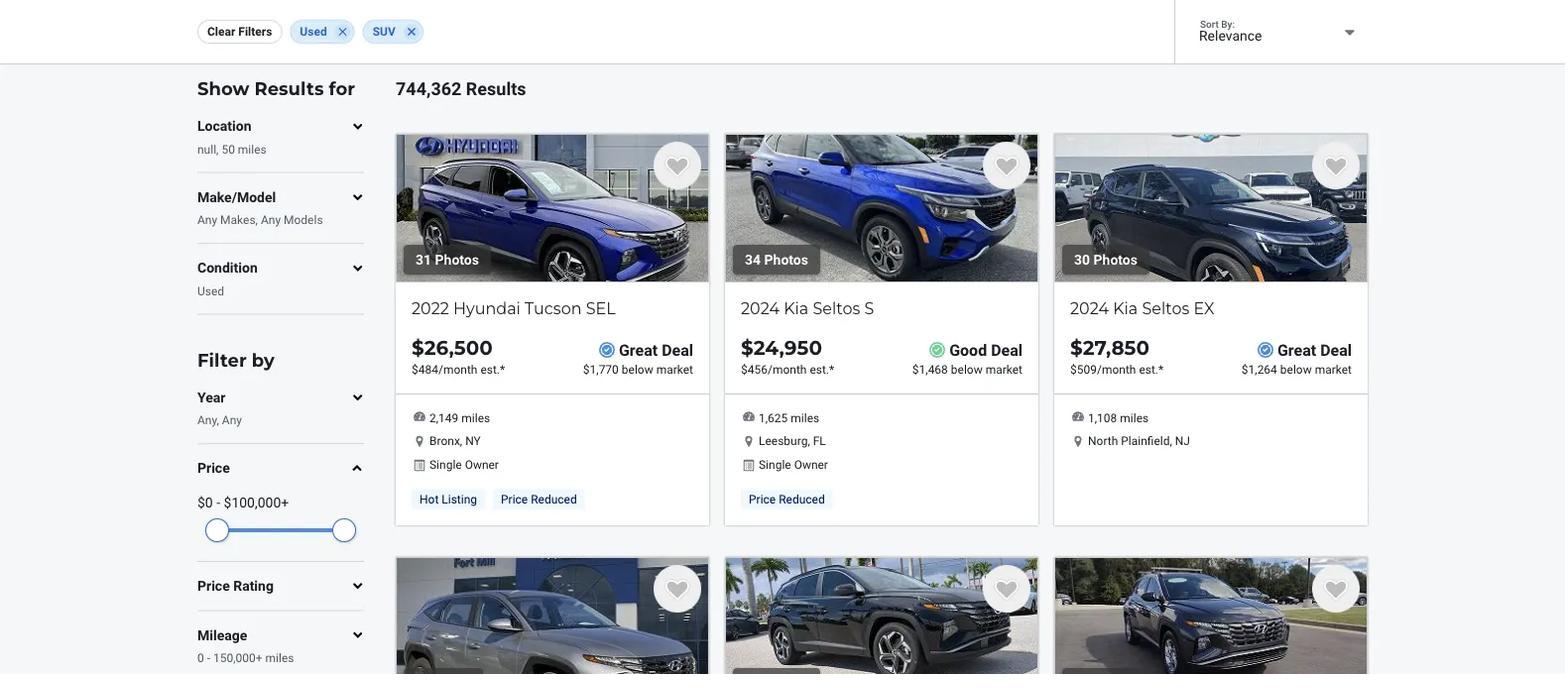 Task type: describe. For each thing, give the bounding box(es) containing it.
mileage
[[197, 627, 247, 644]]

condition used
[[197, 260, 258, 298]]

3 , from the left
[[1170, 435, 1173, 448]]

1 price reduced from the left
[[501, 493, 577, 507]]

bronx , ny
[[430, 435, 481, 448]]

owner for 26,500
[[465, 458, 499, 472]]

clear
[[207, 25, 236, 39]]

2024 kia seltos s
[[741, 299, 875, 318]]

single owner for 26,500
[[430, 458, 499, 472]]

1 2024 hyundai tucson image from the left
[[396, 558, 709, 675]]

34
[[745, 252, 761, 268]]

photos for 26,500
[[435, 252, 479, 268]]

2,149 miles
[[430, 411, 490, 425]]

great for 26,500
[[619, 341, 658, 360]]

0
[[197, 652, 204, 666]]

34 photos
[[745, 252, 809, 268]]

$1,770 below market
[[583, 363, 694, 377]]

484
[[418, 363, 439, 377]]

year any, any
[[197, 390, 242, 428]]

/month est.* for 26,500
[[439, 363, 505, 377]]

$100,000+
[[224, 495, 289, 511]]

used inside condition used
[[197, 284, 224, 298]]

market for 27,850
[[1315, 363, 1353, 377]]

, for 26,500
[[460, 435, 463, 448]]

location
[[197, 118, 252, 135]]

30 photos
[[1075, 252, 1138, 268]]

hot listing
[[420, 493, 477, 507]]

price for price rating
[[197, 578, 230, 595]]

hyundai
[[454, 299, 521, 318]]

27,850
[[1083, 336, 1150, 360]]

2022
[[412, 299, 449, 318]]

2024 kia seltos ex
[[1071, 299, 1215, 318]]

2 2024 hyundai tucson image from the left
[[725, 558, 1039, 675]]

1,108 miles
[[1089, 411, 1149, 425]]

$1,468
[[913, 363, 948, 377]]

year
[[197, 390, 226, 406]]

suv
[[373, 25, 396, 39]]

show
[[197, 78, 249, 100]]

$ 27,850 $ 509 /month est.*
[[1071, 336, 1164, 377]]

market for 24,950
[[986, 363, 1023, 377]]

31
[[416, 252, 432, 268]]

deal for 26,500
[[662, 341, 694, 360]]

by
[[252, 349, 275, 371]]

509
[[1077, 363, 1097, 377]]

photos for 27,850
[[1094, 252, 1138, 268]]

below for 26,500
[[622, 363, 654, 377]]

miles for 26,500
[[462, 411, 490, 425]]

below for 27,850
[[1281, 363, 1313, 377]]

good deal
[[950, 341, 1023, 360]]

2022 hyundai tucson image
[[396, 134, 709, 283]]

$ 26,500 $ 484 /month est.*
[[412, 336, 505, 377]]

clear filters
[[207, 25, 272, 39]]

filters
[[238, 25, 272, 39]]

condition
[[197, 260, 258, 277]]

below for 24,950
[[951, 363, 983, 377]]

26,500
[[424, 336, 493, 360]]

make/model
[[197, 189, 276, 206]]

miles for 24,950
[[791, 411, 820, 425]]

2 horizontal spatial any
[[261, 214, 281, 227]]

results for 744,362
[[466, 79, 526, 99]]

great deal for 27,850
[[1278, 341, 1353, 360]]

north
[[1089, 435, 1119, 448]]

1,108
[[1089, 411, 1118, 425]]

fl
[[813, 435, 826, 448]]

1 horizontal spatial -
[[217, 495, 220, 511]]

great for 27,850
[[1278, 341, 1317, 360]]

744,362
[[396, 79, 462, 99]]

0 horizontal spatial any
[[197, 214, 217, 227]]

744,362 results
[[396, 79, 526, 99]]

miles for 27,850
[[1121, 411, 1149, 425]]

show results for
[[197, 78, 355, 100]]

leesburg , fl
[[759, 435, 826, 448]]

single for 24,950
[[759, 458, 792, 472]]

north plainfield , nj
[[1089, 435, 1191, 448]]

kia for 24,950
[[784, 299, 809, 318]]

2024 kia seltos image for 27,850
[[1055, 134, 1368, 283]]

24,950
[[754, 336, 823, 360]]

sel
[[586, 299, 616, 318]]

, for 24,950
[[808, 435, 810, 448]]

good
[[950, 341, 987, 360]]

make/model any makes, any models
[[197, 189, 323, 227]]

plainfield
[[1122, 435, 1170, 448]]

single owner for 24,950
[[759, 458, 829, 472]]

any inside year any, any
[[222, 414, 242, 428]]

makes,
[[220, 214, 258, 227]]



Task type: vqa. For each thing, say whether or not it's contained in the screenshot.
right come
no



Task type: locate. For each thing, give the bounding box(es) containing it.
/month est.* down 27,850
[[1097, 363, 1164, 377]]

0 horizontal spatial market
[[657, 363, 694, 377]]

1 great from the left
[[619, 341, 658, 360]]

0 horizontal spatial 2024 kia seltos image
[[725, 134, 1039, 283]]

0 horizontal spatial photos
[[435, 252, 479, 268]]

1 horizontal spatial owner
[[794, 458, 829, 472]]

1 horizontal spatial price reduced
[[749, 493, 825, 507]]

deal for 24,950
[[991, 341, 1023, 360]]

1 photos from the left
[[435, 252, 479, 268]]

results for show
[[254, 78, 324, 100]]

150,000+
[[213, 652, 263, 666]]

1 single owner from the left
[[430, 458, 499, 472]]

1 horizontal spatial /month est.*
[[768, 363, 835, 377]]

2 great deal from the left
[[1278, 341, 1353, 360]]

miles right 50
[[238, 143, 267, 156]]

market down 'good deal'
[[986, 363, 1023, 377]]

1 owner from the left
[[465, 458, 499, 472]]

3 photos from the left
[[1094, 252, 1138, 268]]

3 below from the left
[[1281, 363, 1313, 377]]

1 horizontal spatial any
[[222, 414, 242, 428]]

0 horizontal spatial owner
[[465, 458, 499, 472]]

great deal up "$1,770 below market"
[[619, 341, 694, 360]]

owner
[[465, 458, 499, 472], [794, 458, 829, 472]]

1 horizontal spatial used
[[300, 25, 327, 39]]

456
[[748, 363, 768, 377]]

leesburg
[[759, 435, 808, 448]]

$1,264 below market
[[1242, 363, 1353, 377]]

deal for 27,850
[[1321, 341, 1353, 360]]

great up $1,264 below market
[[1278, 341, 1317, 360]]

nj
[[1176, 435, 1191, 448]]

30
[[1075, 252, 1091, 268]]

miles up the leesburg , fl at the bottom
[[791, 411, 820, 425]]

1 horizontal spatial 2024 kia seltos image
[[1055, 134, 1368, 283]]

single for 26,500
[[430, 458, 462, 472]]

2024 kia seltos image for 24,950
[[725, 134, 1039, 283]]

price reduced right hot listing
[[501, 493, 577, 507]]

0 horizontal spatial /month est.*
[[439, 363, 505, 377]]

2 horizontal spatial 2024 hyundai tucson image
[[1055, 558, 1368, 675]]

1 /month est.* from the left
[[439, 363, 505, 377]]

great deal
[[619, 341, 694, 360], [1278, 341, 1353, 360]]

1 seltos from the left
[[813, 299, 861, 318]]

owner down ny
[[465, 458, 499, 472]]

$1,264
[[1242, 363, 1278, 377]]

used right filters
[[300, 25, 327, 39]]

$0 - $100,000+
[[197, 495, 289, 511]]

,
[[460, 435, 463, 448], [808, 435, 810, 448], [1170, 435, 1173, 448]]

2024
[[741, 299, 780, 318], [1071, 299, 1109, 318]]

0 horizontal spatial -
[[207, 652, 210, 666]]

0 horizontal spatial great deal
[[619, 341, 694, 360]]

2 kia from the left
[[1114, 299, 1138, 318]]

any left makes,
[[197, 214, 217, 227]]

2024 hyundai tucson image
[[396, 558, 709, 675], [725, 558, 1039, 675], [1055, 558, 1368, 675]]

3 2024 hyundai tucson image from the left
[[1055, 558, 1368, 675]]

- inside mileage 0 - 150,000+ miles
[[207, 652, 210, 666]]

0 horizontal spatial ,
[[460, 435, 463, 448]]

miles up north plainfield , nj
[[1121, 411, 1149, 425]]

kia up 24,950
[[784, 299, 809, 318]]

price rating
[[197, 578, 274, 595]]

$ 24,950 $ 456 /month est.*
[[741, 336, 835, 377]]

any
[[197, 214, 217, 227], [261, 214, 281, 227], [222, 414, 242, 428]]

market right $1,770
[[657, 363, 694, 377]]

, left fl
[[808, 435, 810, 448]]

kia up 27,850
[[1114, 299, 1138, 318]]

single down the bronx
[[430, 458, 462, 472]]

miles up ny
[[462, 411, 490, 425]]

1 horizontal spatial single
[[759, 458, 792, 472]]

0 horizontal spatial seltos
[[813, 299, 861, 318]]

2 , from the left
[[808, 435, 810, 448]]

ex
[[1194, 299, 1215, 318]]

miles inside location null, 50 miles
[[238, 143, 267, 156]]

1 kia from the left
[[784, 299, 809, 318]]

miles inside mileage 0 - 150,000+ miles
[[265, 652, 294, 666]]

0 vertical spatial -
[[217, 495, 220, 511]]

/month est.* down 26,500
[[439, 363, 505, 377]]

2024 for 24,950
[[741, 299, 780, 318]]

deal up $1,264 below market
[[1321, 341, 1353, 360]]

0 vertical spatial used
[[300, 25, 327, 39]]

2 horizontal spatial market
[[1315, 363, 1353, 377]]

/month est.* inside $ 27,850 $ 509 /month est.*
[[1097, 363, 1164, 377]]

3 /month est.* from the left
[[1097, 363, 1164, 377]]

models
[[284, 214, 323, 227]]

1 deal from the left
[[662, 341, 694, 360]]

market for 26,500
[[657, 363, 694, 377]]

clear filters button
[[197, 20, 282, 44]]

1 horizontal spatial seltos
[[1143, 299, 1190, 318]]

price
[[197, 461, 230, 477], [197, 578, 230, 595]]

1 , from the left
[[460, 435, 463, 448]]

1 horizontal spatial below
[[951, 363, 983, 377]]

used down condition
[[197, 284, 224, 298]]

2 horizontal spatial deal
[[1321, 341, 1353, 360]]

filter
[[197, 349, 247, 371]]

photos right 34
[[765, 252, 809, 268]]

1 horizontal spatial results
[[466, 79, 526, 99]]

2 market from the left
[[986, 363, 1023, 377]]

below down good
[[951, 363, 983, 377]]

seltos left ex
[[1143, 299, 1190, 318]]

any,
[[197, 414, 219, 428]]

1 horizontal spatial ,
[[808, 435, 810, 448]]

1 horizontal spatial great
[[1278, 341, 1317, 360]]

2 below from the left
[[951, 363, 983, 377]]

photos
[[435, 252, 479, 268], [765, 252, 809, 268], [1094, 252, 1138, 268]]

results left for
[[254, 78, 324, 100]]

single down leesburg on the bottom of page
[[759, 458, 792, 472]]

market right $1,264
[[1315, 363, 1353, 377]]

2 deal from the left
[[991, 341, 1023, 360]]

single owner down the leesburg , fl at the bottom
[[759, 458, 829, 472]]

kia
[[784, 299, 809, 318], [1114, 299, 1138, 318]]

31 photos
[[416, 252, 479, 268]]

1 horizontal spatial deal
[[991, 341, 1023, 360]]

1 market from the left
[[657, 363, 694, 377]]

$
[[412, 336, 424, 360], [741, 336, 754, 360], [1071, 336, 1083, 360], [412, 363, 418, 377], [741, 363, 748, 377], [1071, 363, 1077, 377]]

used inside button
[[300, 25, 327, 39]]

photos right 30
[[1094, 252, 1138, 268]]

0 horizontal spatial deal
[[662, 341, 694, 360]]

1 vertical spatial used
[[197, 284, 224, 298]]

, left ny
[[460, 435, 463, 448]]

photos for 24,950
[[765, 252, 809, 268]]

1 great deal from the left
[[619, 341, 694, 360]]

seltos
[[813, 299, 861, 318], [1143, 299, 1190, 318]]

2 2024 from the left
[[1071, 299, 1109, 318]]

/month est.* inside $ 26,500 $ 484 /month est.*
[[439, 363, 505, 377]]

any right the any,
[[222, 414, 242, 428]]

1 horizontal spatial single owner
[[759, 458, 829, 472]]

kia for 27,850
[[1114, 299, 1138, 318]]

2 photos from the left
[[765, 252, 809, 268]]

market
[[657, 363, 694, 377], [986, 363, 1023, 377], [1315, 363, 1353, 377]]

2024 kia seltos image
[[725, 134, 1039, 283], [1055, 134, 1368, 283]]

0 horizontal spatial results
[[254, 78, 324, 100]]

below right $1,264
[[1281, 363, 1313, 377]]

s
[[865, 299, 875, 318]]

0 horizontal spatial single owner
[[430, 458, 499, 472]]

seltos left s
[[813, 299, 861, 318]]

single owner down ny
[[430, 458, 499, 472]]

-
[[217, 495, 220, 511], [207, 652, 210, 666]]

2 horizontal spatial photos
[[1094, 252, 1138, 268]]

1 horizontal spatial great deal
[[1278, 341, 1353, 360]]

1 vertical spatial price
[[197, 578, 230, 595]]

2 horizontal spatial below
[[1281, 363, 1313, 377]]

1 2024 kia seltos image from the left
[[725, 134, 1039, 283]]

any right makes,
[[261, 214, 281, 227]]

price for price
[[197, 461, 230, 477]]

results
[[254, 78, 324, 100], [466, 79, 526, 99]]

1 horizontal spatial 2024 hyundai tucson image
[[725, 558, 1039, 675]]

0 vertical spatial price
[[197, 461, 230, 477]]

2024 up 27,850
[[1071, 299, 1109, 318]]

price left the rating
[[197, 578, 230, 595]]

ny
[[466, 435, 481, 448]]

owner down fl
[[794, 458, 829, 472]]

1 price from the top
[[197, 461, 230, 477]]

1 horizontal spatial 2024
[[1071, 299, 1109, 318]]

0 horizontal spatial used
[[197, 284, 224, 298]]

miles
[[238, 143, 267, 156], [462, 411, 490, 425], [791, 411, 820, 425], [1121, 411, 1149, 425], [265, 652, 294, 666]]

$1,770
[[583, 363, 619, 377]]

single
[[430, 458, 462, 472], [759, 458, 792, 472]]

$0
[[197, 495, 213, 511]]

1 vertical spatial -
[[207, 652, 210, 666]]

null,
[[197, 143, 219, 156]]

used
[[300, 25, 327, 39], [197, 284, 224, 298]]

location null, 50 miles
[[197, 118, 267, 156]]

photos right 31
[[435, 252, 479, 268]]

2 great from the left
[[1278, 341, 1317, 360]]

bronx
[[430, 435, 460, 448]]

rating
[[233, 578, 274, 595]]

owner for 24,950
[[794, 458, 829, 472]]

0 horizontal spatial great
[[619, 341, 658, 360]]

1,625
[[759, 411, 788, 425]]

single owner
[[430, 458, 499, 472], [759, 458, 829, 472]]

used button
[[290, 20, 355, 44]]

/month est.* for 24,950
[[768, 363, 835, 377]]

price reduced
[[501, 493, 577, 507], [749, 493, 825, 507]]

for
[[329, 78, 355, 100]]

miles right "150,000+"
[[265, 652, 294, 666]]

great up "$1,770 below market"
[[619, 341, 658, 360]]

50
[[222, 143, 235, 156]]

0 horizontal spatial kia
[[784, 299, 809, 318]]

seltos for 24,950
[[813, 299, 861, 318]]

1 horizontal spatial photos
[[765, 252, 809, 268]]

3 market from the left
[[1315, 363, 1353, 377]]

1,625 miles
[[759, 411, 820, 425]]

seltos for 27,850
[[1143, 299, 1190, 318]]

1 horizontal spatial market
[[986, 363, 1023, 377]]

2 horizontal spatial ,
[[1170, 435, 1173, 448]]

great deal up $1,264 below market
[[1278, 341, 1353, 360]]

deal
[[662, 341, 694, 360], [991, 341, 1023, 360], [1321, 341, 1353, 360]]

$1,468 below market
[[913, 363, 1023, 377]]

mileage 0 - 150,000+ miles
[[197, 627, 294, 666]]

price up the $0
[[197, 461, 230, 477]]

0 horizontal spatial below
[[622, 363, 654, 377]]

1 below from the left
[[622, 363, 654, 377]]

/month est.* inside $ 24,950 $ 456 /month est.*
[[768, 363, 835, 377]]

2 single from the left
[[759, 458, 792, 472]]

, left nj
[[1170, 435, 1173, 448]]

- right the $0
[[217, 495, 220, 511]]

suv button
[[363, 20, 424, 44]]

2 price from the top
[[197, 578, 230, 595]]

2 2024 kia seltos image from the left
[[1055, 134, 1368, 283]]

filter by
[[197, 349, 275, 371]]

1 horizontal spatial kia
[[1114, 299, 1138, 318]]

0 horizontal spatial 2024
[[741, 299, 780, 318]]

deal right good
[[991, 341, 1023, 360]]

below
[[622, 363, 654, 377], [951, 363, 983, 377], [1281, 363, 1313, 377]]

0 horizontal spatial 2024 hyundai tucson image
[[396, 558, 709, 675]]

2024 up 24,950
[[741, 299, 780, 318]]

2 /month est.* from the left
[[768, 363, 835, 377]]

results right 744,362
[[466, 79, 526, 99]]

price reduced down leesburg on the bottom of page
[[749, 493, 825, 507]]

1 single from the left
[[430, 458, 462, 472]]

1 2024 from the left
[[741, 299, 780, 318]]

deal up "$1,770 below market"
[[662, 341, 694, 360]]

great deal for 26,500
[[619, 341, 694, 360]]

great
[[619, 341, 658, 360], [1278, 341, 1317, 360]]

/month est.* for 27,850
[[1097, 363, 1164, 377]]

2 seltos from the left
[[1143, 299, 1190, 318]]

0 horizontal spatial single
[[430, 458, 462, 472]]

tucson
[[525, 299, 582, 318]]

0 horizontal spatial price reduced
[[501, 493, 577, 507]]

2 owner from the left
[[794, 458, 829, 472]]

2 single owner from the left
[[759, 458, 829, 472]]

2 horizontal spatial /month est.*
[[1097, 363, 1164, 377]]

2 price reduced from the left
[[749, 493, 825, 507]]

2,149
[[430, 411, 459, 425]]

/month est.*
[[439, 363, 505, 377], [768, 363, 835, 377], [1097, 363, 1164, 377]]

- right 0
[[207, 652, 210, 666]]

2024 for 27,850
[[1071, 299, 1109, 318]]

2022 hyundai tucson sel
[[412, 299, 616, 318]]

/month est.* down 24,950
[[768, 363, 835, 377]]

below right $1,770
[[622, 363, 654, 377]]

3 deal from the left
[[1321, 341, 1353, 360]]



